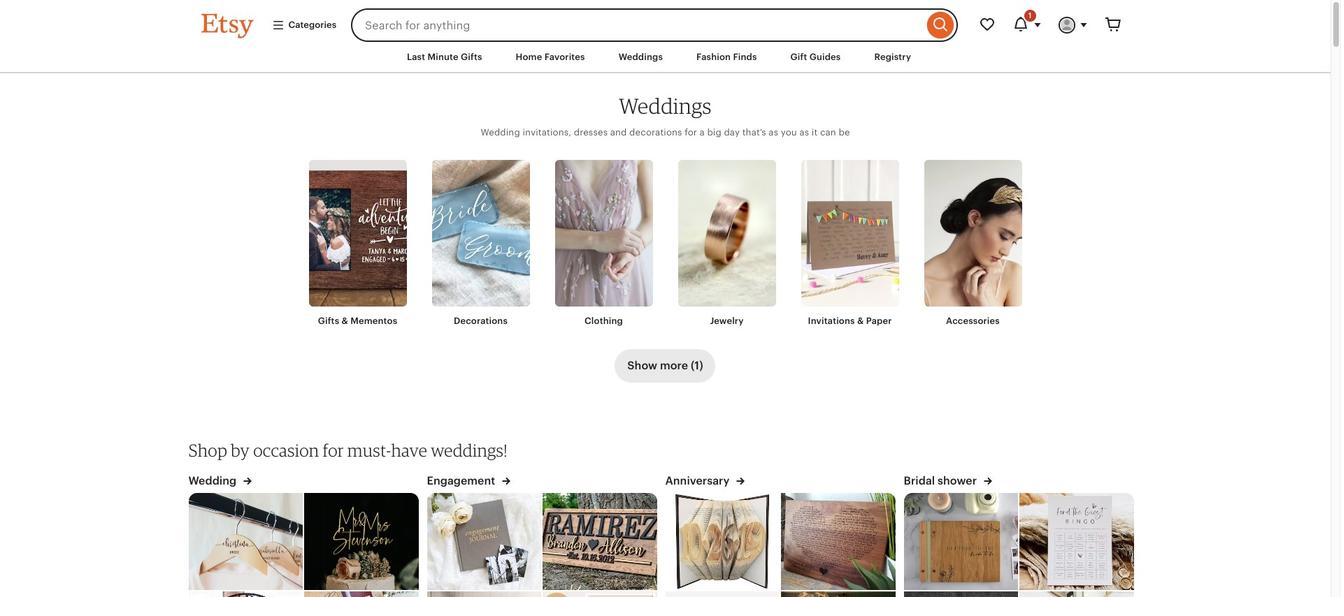 Task type: locate. For each thing, give the bounding box(es) containing it.
be
[[839, 127, 850, 138]]

wedding down shop
[[188, 474, 239, 488]]

dresses
[[574, 127, 608, 138]]

bridal shower gift | personalized wedding gift last name established sign anniversary gift engagement gifts valentines day gift | wood sign image
[[543, 494, 658, 591]]

weddings down search for anything text field
[[619, 52, 663, 62]]

0 horizontal spatial gifts
[[318, 316, 339, 327]]

0 vertical spatial weddings
[[619, 52, 663, 62]]

menu bar
[[176, 42, 1155, 74]]

1 vertical spatial for
[[323, 440, 344, 461]]

registry
[[874, 52, 911, 62]]

the anniversary clock – royal black - the years, months, days and time since your wedding day or special occasion - also plays your song! image
[[781, 592, 896, 598]]

weddings!
[[431, 440, 508, 461]]

as left it
[[799, 127, 809, 138]]

1 horizontal spatial as
[[799, 127, 809, 138]]

0 vertical spatial wedding
[[481, 127, 520, 138]]

as left you
[[769, 127, 778, 138]]

invitations & paper link
[[801, 160, 899, 328]]

anniversary
[[665, 474, 732, 488]]

categories button
[[261, 13, 347, 38]]

as
[[769, 127, 778, 138], [799, 127, 809, 138]]

show more (1) button
[[615, 349, 716, 383]]

decorations
[[629, 127, 682, 138]]

gifts
[[461, 52, 482, 62], [318, 316, 339, 327]]

gifts right minute
[[461, 52, 482, 62]]

engagement
[[427, 474, 498, 488]]

0 horizontal spatial as
[[769, 127, 778, 138]]

for left a
[[685, 127, 697, 138]]

0 vertical spatial gifts
[[461, 52, 482, 62]]

finds
[[733, 52, 757, 62]]

weddings
[[619, 52, 663, 62], [619, 93, 712, 119]]

0 horizontal spatial &
[[342, 316, 348, 327]]

personalized wedding gift for couple, custom last name sign with wedding date, farmhouse pallet sign for bridal or couples shower gift image
[[1019, 592, 1134, 598]]

& left paper
[[857, 316, 864, 327]]

gold cake topper for wedding, personalized cake topper, rustic wedding cake topper, custom mr mrs cake topper, anniversary cake toppers image
[[304, 494, 419, 591]]

wedding invitations, dresses and decorations for a big day that's as you as it can be
[[481, 127, 850, 138]]

shop
[[188, 440, 227, 461]]

shower
[[938, 474, 977, 488]]

weddings link
[[608, 45, 673, 70]]

1 horizontal spatial &
[[857, 316, 864, 327]]

personalized bridesmaid hangers - wedding hanger - wooden engraved hanger - bridal dress hanger - wedding name hangers hg100 image
[[188, 494, 303, 591]]

invitations & paper
[[808, 316, 892, 327]]

accessories link
[[924, 160, 1022, 328]]

wedding link
[[188, 474, 252, 494]]

weddings up wedding invitations, dresses and decorations for a big day that's as you as it can be
[[619, 93, 712, 119]]

1 horizontal spatial wedding
[[481, 127, 520, 138]]

gifts left the mementos
[[318, 316, 339, 327]]

wedding left invitations,
[[481, 127, 520, 138]]

by
[[231, 440, 250, 461]]

& for gifts
[[342, 316, 348, 327]]

bridal shower
[[904, 474, 980, 488]]

1 & from the left
[[342, 316, 348, 327]]

2 & from the left
[[857, 316, 864, 327]]

gifts & mementos link
[[309, 160, 407, 328]]

1 vertical spatial wedding
[[188, 474, 239, 488]]

& inside 'link'
[[342, 316, 348, 327]]

1 horizontal spatial for
[[685, 127, 697, 138]]

wedding for wedding invitations, dresses and decorations for a big day that's as you as it can be
[[481, 127, 520, 138]]

jewelry
[[710, 316, 744, 327]]

None search field
[[351, 8, 958, 42]]

1 horizontal spatial gifts
[[461, 52, 482, 62]]

1 vertical spatial gifts
[[318, 316, 339, 327]]

fashion finds link
[[686, 45, 767, 70]]

for left must-
[[323, 440, 344, 461]]

&
[[342, 316, 348, 327], [857, 316, 864, 327]]

for
[[685, 127, 697, 138], [323, 440, 344, 461]]

minute
[[428, 52, 458, 62]]

gifts & mementos
[[318, 316, 397, 327]]

last minute gifts link
[[396, 45, 493, 70]]

1 as from the left
[[769, 127, 778, 138]]

home favorites
[[516, 52, 585, 62]]

wedding
[[481, 127, 520, 138], [188, 474, 239, 488]]

gift guides link
[[780, 45, 851, 70]]

0 horizontal spatial wedding
[[188, 474, 239, 488]]

find the guest bingo, minimalist shower game card, get to know you game, edit with templett, wlp-sil 5424 image
[[1019, 494, 1134, 591]]

& left the mementos
[[342, 316, 348, 327]]

categories banner
[[176, 0, 1155, 42]]

first anniversary gift - custom book fold - paper anniversary - gift for him her - boyfriend - girlfriend image
[[665, 494, 780, 591]]



Task type: vqa. For each thing, say whether or not it's contained in the screenshot.
'shower'
yes



Task type: describe. For each thing, give the bounding box(es) containing it.
weddings inside "link"
[[619, 52, 663, 62]]

mementos
[[350, 316, 397, 327]]

2 as from the left
[[799, 127, 809, 138]]

must-
[[347, 440, 391, 461]]

jewelry link
[[678, 160, 776, 328]]

show
[[627, 359, 657, 372]]

a
[[700, 127, 705, 138]]

gift guides
[[790, 52, 841, 62]]

invitations,
[[523, 127, 571, 138]]

gift
[[790, 52, 807, 62]]

1 button
[[1004, 8, 1050, 42]]

anniversary link
[[665, 474, 745, 494]]

categories
[[288, 20, 336, 30]]

& for invitations
[[857, 316, 864, 327]]

guides
[[809, 52, 841, 62]]

accessories
[[946, 316, 1000, 327]]

gifts inside menu bar
[[461, 52, 482, 62]]

big
[[707, 127, 721, 138]]

custom bridesmaid gift, bridal hanger, bridal shower gift, bachelorette party, gift for bride,personalized wedding hanger bride gift, image
[[903, 592, 1018, 598]]

it
[[812, 127, 818, 138]]

last minute gifts
[[407, 52, 482, 62]]

you
[[781, 127, 797, 138]]

none search field inside categories banner
[[351, 8, 958, 42]]

invitations
[[808, 316, 855, 327]]

0 horizontal spatial for
[[323, 440, 344, 461]]

fashion finds
[[696, 52, 757, 62]]

registry link
[[864, 45, 922, 70]]

home favorites link
[[505, 45, 595, 70]]

menu bar containing last minute gifts
[[176, 42, 1155, 74]]

wedding song print, first dance lyrics print, custom song lyrics gift, paper anniversary gift, vintage style, personalized anniversary gift image
[[665, 592, 780, 598]]

1
[[1028, 11, 1032, 20]]

decorations link
[[432, 160, 530, 328]]

personalized wedding gift last name established sign family name sign metal sign custom metal sign anniversary couple gift personalized sign image
[[188, 592, 303, 598]]

clothing link
[[555, 160, 653, 328]]

favorites
[[544, 52, 585, 62]]

that's
[[742, 127, 766, 138]]

personalised engagement map print // custom map print, wedding gift, anniversary, couple, newly weds, gifts for her image
[[426, 592, 541, 598]]

clothing
[[585, 316, 623, 327]]

gifts inside 'link'
[[318, 316, 339, 327]]

fashion
[[696, 52, 731, 62]]

shop by occasion for must-have weddings!
[[188, 440, 508, 461]]

gift for newly engaged couple print, watercolour, personalized engaged gift, engagement map gift, gift for husband, map print, wall art image
[[543, 592, 658, 598]]

have
[[391, 440, 427, 461]]

personalized sparkler tag for wedding, party, engagement and anniversary - fast process and fast shipping (set of 20 and more) image
[[304, 592, 419, 598]]

engagement journal and memory book | engagement gift box for bride | couples engagement party present & wedding planner for bridal shower image
[[426, 494, 541, 591]]

Search for anything text field
[[351, 8, 923, 42]]

show more (1)
[[627, 359, 703, 372]]

more
[[660, 359, 688, 372]]

bridal
[[904, 474, 935, 488]]

day
[[724, 127, 740, 138]]

paper
[[866, 316, 892, 327]]

home
[[516, 52, 542, 62]]

engagement link
[[427, 474, 510, 494]]

0 vertical spatial for
[[685, 127, 697, 138]]

1 vertical spatial weddings
[[619, 93, 712, 119]]

and
[[610, 127, 627, 138]]

occasion
[[253, 440, 319, 461]]

letters to the bride, book bridal shower gift from bridal party to bride, keepsake wedding gift, advice for the bride to be image
[[903, 494, 1018, 591]]

wedding song lyrics engraved, wooden anniversary gift, first dance lyrics, 5th anniversary, wood anniversary, wedding gift, 1st anniversary image
[[781, 494, 896, 591]]

wedding for wedding
[[188, 474, 239, 488]]

can
[[820, 127, 836, 138]]

(1)
[[691, 359, 703, 372]]

bridal shower link
[[904, 474, 992, 494]]

last
[[407, 52, 425, 62]]

decorations
[[454, 316, 508, 327]]



